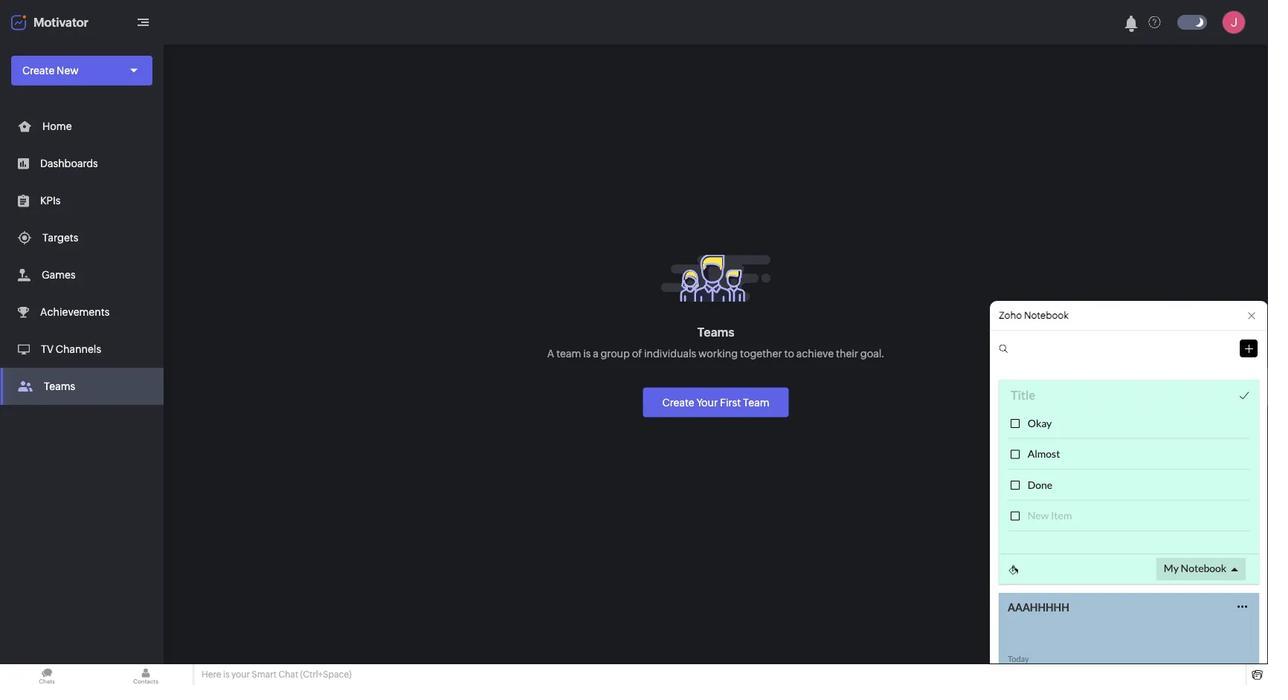 Task type: locate. For each thing, give the bounding box(es) containing it.
0 vertical spatial is
[[583, 348, 591, 360]]

create left your
[[662, 397, 694, 409]]

create left new
[[22, 65, 55, 77]]

together
[[740, 348, 782, 360]]

teams
[[697, 326, 734, 340], [44, 381, 75, 393]]

1 horizontal spatial create
[[662, 397, 694, 409]]

is left your
[[223, 670, 230, 680]]

1 vertical spatial is
[[223, 670, 230, 680]]

0 horizontal spatial is
[[223, 670, 230, 680]]

list containing home
[[0, 108, 164, 405]]

1 vertical spatial teams
[[44, 381, 75, 393]]

0 horizontal spatial create
[[22, 65, 55, 77]]

create inside 'button'
[[662, 397, 694, 409]]

is left a
[[583, 348, 591, 360]]

targets
[[42, 232, 78, 244]]

user image
[[1222, 10, 1246, 34]]

team
[[556, 348, 581, 360]]

1 vertical spatial create
[[662, 397, 694, 409]]

smart
[[252, 670, 277, 680]]

first
[[720, 397, 741, 409]]

your
[[231, 670, 250, 680]]

a
[[547, 348, 554, 360]]

your
[[697, 397, 718, 409]]

team
[[743, 397, 770, 409]]

games
[[42, 269, 76, 281]]

0 vertical spatial create
[[22, 65, 55, 77]]

list
[[0, 108, 164, 405]]

teams inside list
[[44, 381, 75, 393]]

zoho
[[999, 310, 1022, 321]]

0 horizontal spatial teams
[[44, 381, 75, 393]]

of
[[632, 348, 642, 360]]

goal.
[[860, 348, 885, 360]]

create new
[[22, 65, 79, 77]]

teams up a team is a group of individuals working together to achieve their goal.
[[697, 326, 734, 340]]

is
[[583, 348, 591, 360], [223, 670, 230, 680]]

create your first team button
[[643, 388, 789, 418]]

notebook
[[1024, 310, 1069, 321]]

create
[[22, 65, 55, 77], [662, 397, 694, 409]]

individuals
[[644, 348, 696, 360]]

tv
[[41, 344, 54, 356]]

1 horizontal spatial teams
[[697, 326, 734, 340]]

teams down tv channels
[[44, 381, 75, 393]]



Task type: vqa. For each thing, say whether or not it's contained in the screenshot.
the rightmost is
yes



Task type: describe. For each thing, give the bounding box(es) containing it.
chats image
[[0, 665, 94, 686]]

chat
[[278, 670, 298, 680]]

(ctrl+space)
[[300, 670, 352, 680]]

channels
[[56, 344, 101, 356]]

new
[[57, 65, 79, 77]]

create for create new
[[22, 65, 55, 77]]

achieve
[[796, 348, 834, 360]]

tv channels
[[41, 344, 101, 356]]

help image
[[1149, 16, 1161, 29]]

kpis
[[40, 195, 61, 207]]

a
[[593, 348, 599, 360]]

their
[[836, 348, 858, 360]]

create your first team
[[662, 397, 770, 409]]

a team is a group of individuals working together to achieve their goal.
[[547, 348, 885, 360]]

zoho notebook
[[999, 310, 1069, 321]]

achievements
[[40, 306, 110, 318]]

dashboards
[[40, 158, 98, 170]]

1 horizontal spatial is
[[583, 348, 591, 360]]

here is your smart chat (ctrl+space)
[[202, 670, 352, 680]]

here
[[202, 670, 221, 680]]

create for create your first team
[[662, 397, 694, 409]]

home
[[42, 120, 72, 132]]

0 vertical spatial teams
[[697, 326, 734, 340]]

motivator
[[33, 15, 88, 29]]

to
[[784, 348, 794, 360]]

group
[[601, 348, 630, 360]]

contacts image
[[99, 665, 193, 686]]

working
[[698, 348, 738, 360]]



